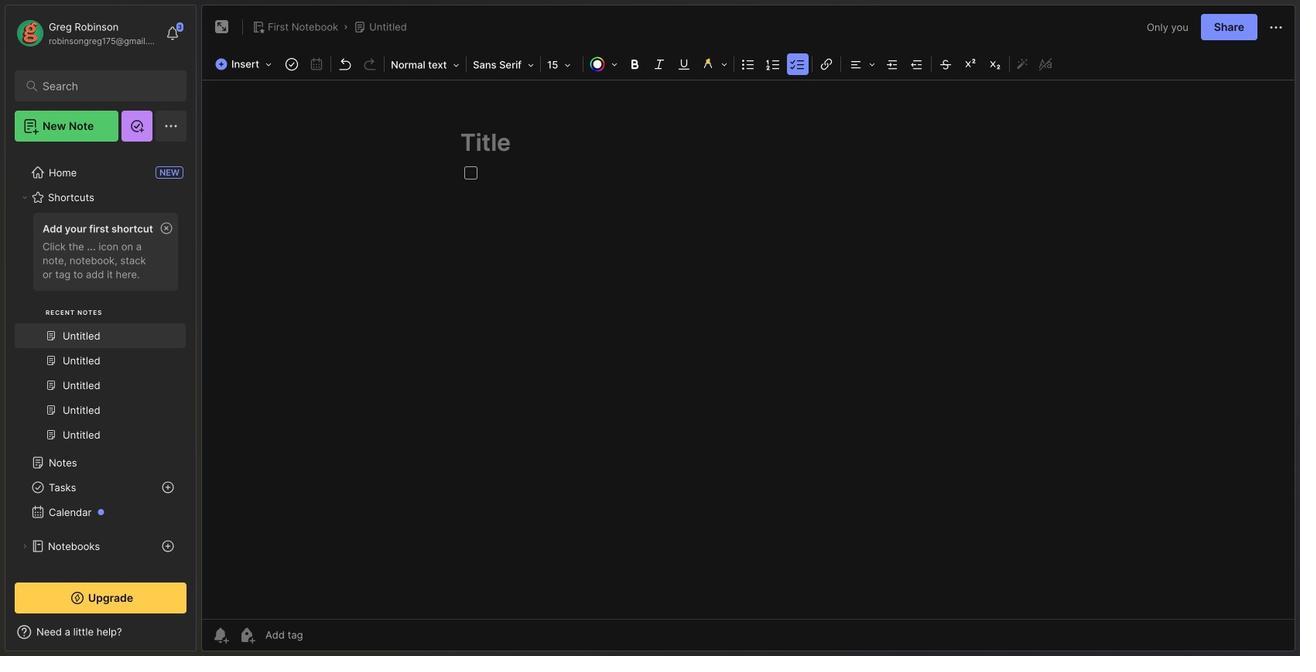 Task type: describe. For each thing, give the bounding box(es) containing it.
WHAT'S NEW field
[[5, 620, 196, 645]]

subscript image
[[985, 53, 1007, 75]]

more actions image
[[1268, 18, 1286, 37]]

expand notebooks image
[[20, 542, 29, 551]]

Account field
[[15, 18, 158, 49]]

none search field inside the main element
[[43, 77, 166, 95]]

Highlight field
[[697, 53, 733, 75]]

numbered list image
[[763, 53, 785, 75]]

indent image
[[882, 53, 904, 75]]

Alignment field
[[843, 53, 881, 75]]

Font family field
[[469, 54, 539, 76]]

click to collapse image
[[196, 628, 207, 647]]

superscript image
[[960, 53, 982, 75]]

underline image
[[674, 53, 695, 75]]

main element
[[0, 0, 201, 657]]

task image
[[281, 53, 303, 75]]

Insert field
[[211, 53, 280, 75]]

strikethrough image
[[936, 53, 957, 75]]

undo image
[[335, 53, 356, 75]]

add a reminder image
[[211, 626, 230, 645]]

italic image
[[649, 53, 671, 75]]

Note Editor text field
[[202, 80, 1296, 620]]



Task type: vqa. For each thing, say whether or not it's contained in the screenshot.
first NOV 7 from the bottom
no



Task type: locate. For each thing, give the bounding box(es) containing it.
None search field
[[43, 77, 166, 95]]

tree
[[5, 151, 196, 643]]

group
[[15, 208, 186, 457]]

tree inside the main element
[[5, 151, 196, 643]]

Font color field
[[586, 53, 623, 75]]

outdent image
[[907, 53, 929, 75]]

add tag image
[[238, 626, 256, 645]]

group inside tree
[[15, 208, 186, 457]]

Font size field
[[543, 54, 582, 76]]

checklist image
[[788, 53, 809, 75]]

More actions field
[[1268, 17, 1286, 37]]

Search text field
[[43, 79, 166, 94]]

bulleted list image
[[738, 53, 760, 75]]

Heading level field
[[387, 54, 465, 76]]

Add tag field
[[264, 629, 380, 642]]

bold image
[[624, 53, 646, 75]]

insert link image
[[816, 53, 838, 75]]

note window element
[[201, 5, 1296, 656]]

expand note image
[[213, 18, 232, 36]]



